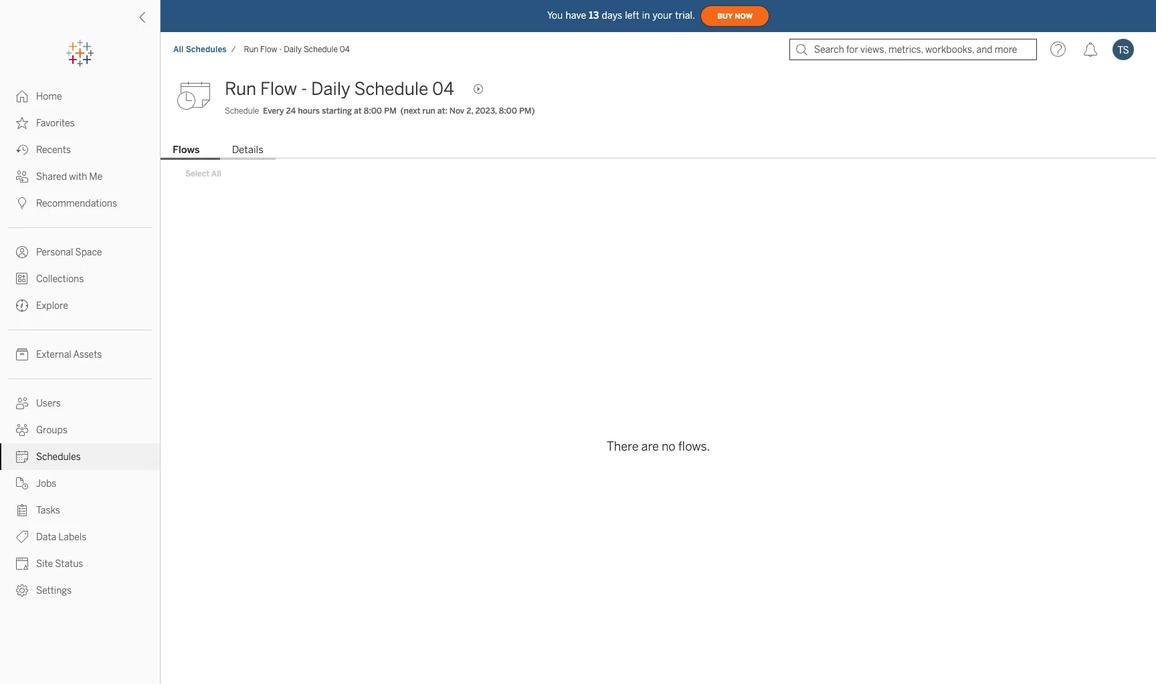 Task type: describe. For each thing, give the bounding box(es) containing it.
personal space link
[[0, 239, 160, 266]]

favorites
[[36, 118, 75, 129]]

external
[[36, 349, 71, 361]]

home link
[[0, 83, 160, 110]]

24
[[286, 106, 296, 116]]

1 8:00 from the left
[[364, 106, 382, 116]]

shared with me link
[[0, 163, 160, 190]]

jobs
[[36, 478, 56, 490]]

at:
[[438, 106, 448, 116]]

run flow - daily schedule 04 main content
[[161, 67, 1156, 685]]

0 vertical spatial all
[[173, 45, 184, 54]]

main navigation. press the up and down arrow keys to access links. element
[[0, 83, 160, 604]]

flows
[[173, 144, 200, 156]]

nov
[[450, 106, 465, 116]]

details
[[232, 144, 263, 156]]

site
[[36, 559, 53, 570]]

run
[[423, 106, 436, 116]]

starting
[[322, 106, 352, 116]]

there
[[607, 440, 639, 454]]

me
[[89, 171, 103, 183]]

schedule image
[[177, 76, 217, 116]]

site status link
[[0, 551, 160, 578]]

space
[[75, 247, 102, 258]]

2023,
[[475, 106, 497, 116]]

select all
[[185, 169, 221, 179]]

external assets link
[[0, 341, 160, 368]]

have
[[566, 10, 586, 21]]

buy now button
[[701, 5, 770, 27]]

flow inside main content
[[260, 78, 297, 100]]

schedules link
[[0, 444, 160, 470]]

status
[[55, 559, 83, 570]]

all schedules /
[[173, 45, 236, 54]]

select all button
[[177, 166, 230, 182]]

schedules inside main navigation. press the up and down arrow keys to access links. element
[[36, 452, 81, 463]]

flows.
[[678, 440, 710, 454]]

external assets
[[36, 349, 102, 361]]

1 horizontal spatial schedule
[[304, 45, 338, 54]]

all schedules link
[[173, 44, 227, 55]]

favorites link
[[0, 110, 160, 137]]

2 vertical spatial schedule
[[225, 106, 259, 116]]

settings
[[36, 586, 72, 597]]

run inside main content
[[225, 78, 256, 100]]

recommendations
[[36, 198, 117, 209]]

shared with me
[[36, 171, 103, 183]]

trial.
[[675, 10, 695, 21]]

1 flow from the top
[[260, 45, 277, 54]]

recents
[[36, 145, 71, 156]]

(next
[[401, 106, 421, 116]]

2 8:00 from the left
[[499, 106, 517, 116]]

run flow - daily schedule 04 inside main content
[[225, 78, 454, 100]]

0 vertical spatial run
[[244, 45, 259, 54]]



Task type: locate. For each thing, give the bounding box(es) containing it.
schedule every 24 hours starting at 8:00 pm (next run at: nov 2, 2023, 8:00 pm)
[[225, 106, 535, 116]]

run flow - daily schedule 04 up starting
[[225, 78, 454, 100]]

- inside main content
[[301, 78, 307, 100]]

all
[[173, 45, 184, 54], [211, 169, 221, 179]]

04 inside main content
[[432, 78, 454, 100]]

8:00 right at
[[364, 106, 382, 116]]

1 horizontal spatial daily
[[311, 78, 350, 100]]

run right /
[[244, 45, 259, 54]]

collections link
[[0, 266, 160, 292]]

0 vertical spatial 04
[[340, 45, 350, 54]]

flow right /
[[260, 45, 277, 54]]

schedule up hours
[[304, 45, 338, 54]]

8:00
[[364, 106, 382, 116], [499, 106, 517, 116]]

buy now
[[717, 12, 753, 20]]

explore
[[36, 300, 68, 312]]

pm
[[384, 106, 397, 116]]

0 vertical spatial flow
[[260, 45, 277, 54]]

recommendations link
[[0, 190, 160, 217]]

0 horizontal spatial daily
[[284, 45, 302, 54]]

assets
[[73, 349, 102, 361]]

your
[[653, 10, 673, 21]]

users link
[[0, 390, 160, 417]]

all right select
[[211, 169, 221, 179]]

1 horizontal spatial -
[[301, 78, 307, 100]]

1 vertical spatial run flow - daily schedule 04
[[225, 78, 454, 100]]

0 vertical spatial schedule
[[304, 45, 338, 54]]

1 vertical spatial 04
[[432, 78, 454, 100]]

with
[[69, 171, 87, 183]]

8:00 left pm)
[[499, 106, 517, 116]]

all inside button
[[211, 169, 221, 179]]

1 horizontal spatial 8:00
[[499, 106, 517, 116]]

at
[[354, 106, 362, 116]]

13
[[589, 10, 599, 21]]

1 vertical spatial daily
[[311, 78, 350, 100]]

1 horizontal spatial all
[[211, 169, 221, 179]]

0 horizontal spatial 04
[[340, 45, 350, 54]]

schedules left /
[[186, 45, 227, 54]]

04 up at:
[[432, 78, 454, 100]]

1 vertical spatial schedules
[[36, 452, 81, 463]]

-
[[279, 45, 282, 54], [301, 78, 307, 100]]

- up hours
[[301, 78, 307, 100]]

site status
[[36, 559, 83, 570]]

all up the schedule image
[[173, 45, 184, 54]]

labels
[[58, 532, 87, 543]]

in
[[642, 10, 650, 21]]

jobs link
[[0, 470, 160, 497]]

0 vertical spatial -
[[279, 45, 282, 54]]

users
[[36, 398, 61, 410]]

1 horizontal spatial schedules
[[186, 45, 227, 54]]

0 horizontal spatial all
[[173, 45, 184, 54]]

2 flow from the top
[[260, 78, 297, 100]]

left
[[625, 10, 640, 21]]

1 vertical spatial run
[[225, 78, 256, 100]]

daily up starting
[[311, 78, 350, 100]]

daily inside main content
[[311, 78, 350, 100]]

schedules down groups
[[36, 452, 81, 463]]

tasks link
[[0, 497, 160, 524]]

0 vertical spatial run flow - daily schedule 04
[[244, 45, 350, 54]]

0 horizontal spatial -
[[279, 45, 282, 54]]

run flow - daily schedule 04 element
[[240, 45, 354, 54]]

1 vertical spatial flow
[[260, 78, 297, 100]]

home
[[36, 91, 62, 102]]

no
[[662, 440, 676, 454]]

navigation panel element
[[0, 40, 160, 604]]

schedule up pm
[[354, 78, 428, 100]]

2 horizontal spatial schedule
[[354, 78, 428, 100]]

schedule
[[304, 45, 338, 54], [354, 78, 428, 100], [225, 106, 259, 116]]

you
[[547, 10, 563, 21]]

0 horizontal spatial schedules
[[36, 452, 81, 463]]

schedule left every
[[225, 106, 259, 116]]

every
[[263, 106, 284, 116]]

personal
[[36, 247, 73, 258]]

data labels
[[36, 532, 87, 543]]

run flow - daily schedule 04 up 24
[[244, 45, 350, 54]]

0 vertical spatial daily
[[284, 45, 302, 54]]

shared
[[36, 171, 67, 183]]

recents link
[[0, 137, 160, 163]]

flow
[[260, 45, 277, 54], [260, 78, 297, 100]]

now
[[735, 12, 753, 20]]

pm)
[[519, 106, 535, 116]]

data labels link
[[0, 524, 160, 551]]

daily
[[284, 45, 302, 54], [311, 78, 350, 100]]

sub-spaces tab list
[[161, 143, 1156, 160]]

daily right /
[[284, 45, 302, 54]]

1 vertical spatial schedule
[[354, 78, 428, 100]]

collections
[[36, 274, 84, 285]]

tasks
[[36, 505, 60, 517]]

groups
[[36, 425, 67, 436]]

run flow - daily schedule 04
[[244, 45, 350, 54], [225, 78, 454, 100]]

04
[[340, 45, 350, 54], [432, 78, 454, 100]]

04 up starting
[[340, 45, 350, 54]]

/
[[231, 45, 236, 54]]

flow up every
[[260, 78, 297, 100]]

explore link
[[0, 292, 160, 319]]

you have 13 days left in your trial.
[[547, 10, 695, 21]]

select
[[185, 169, 210, 179]]

1 vertical spatial -
[[301, 78, 307, 100]]

data
[[36, 532, 56, 543]]

are
[[641, 440, 659, 454]]

run
[[244, 45, 259, 54], [225, 78, 256, 100]]

buy
[[717, 12, 733, 20]]

days
[[602, 10, 623, 21]]

1 horizontal spatial 04
[[432, 78, 454, 100]]

Search for views, metrics, workbooks, and more text field
[[790, 39, 1037, 60]]

settings link
[[0, 578, 160, 604]]

0 horizontal spatial schedule
[[225, 106, 259, 116]]

- right /
[[279, 45, 282, 54]]

run down /
[[225, 78, 256, 100]]

0 vertical spatial schedules
[[186, 45, 227, 54]]

there are no flows.
[[607, 440, 710, 454]]

hours
[[298, 106, 320, 116]]

0 horizontal spatial 8:00
[[364, 106, 382, 116]]

1 vertical spatial all
[[211, 169, 221, 179]]

schedules
[[186, 45, 227, 54], [36, 452, 81, 463]]

personal space
[[36, 247, 102, 258]]

groups link
[[0, 417, 160, 444]]

2,
[[467, 106, 473, 116]]



Task type: vqa. For each thing, say whether or not it's contained in the screenshot.
the right SHEET
no



